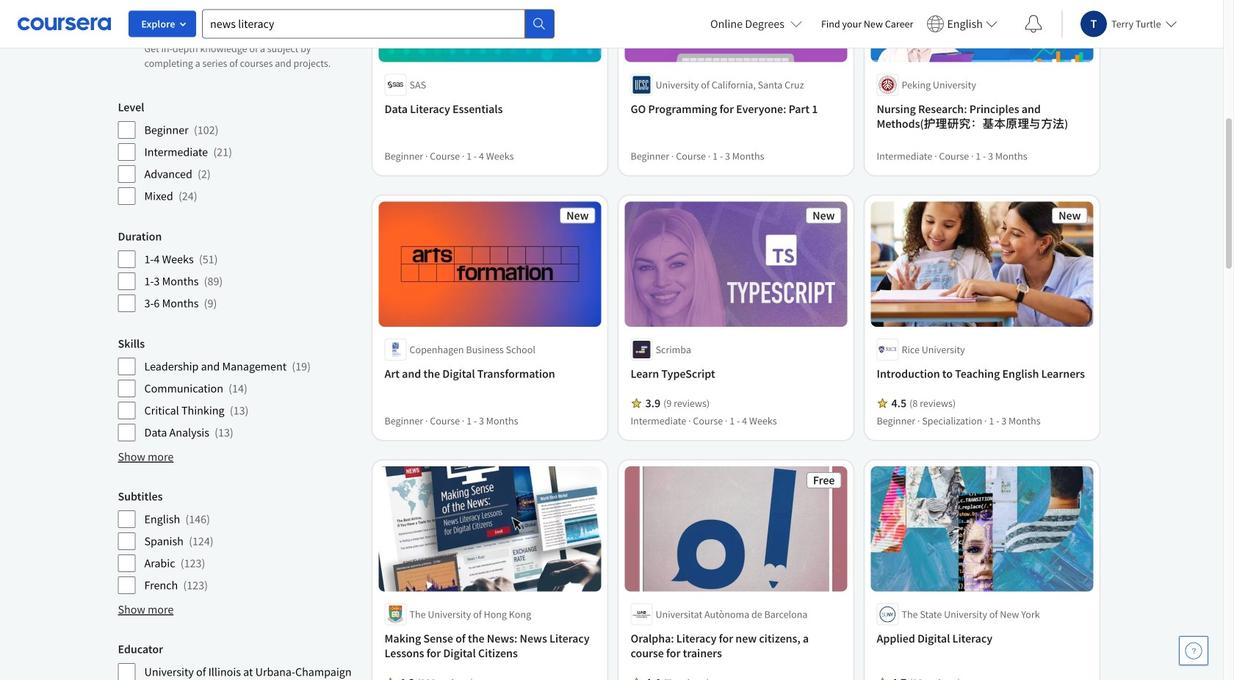 Task type: describe. For each thing, give the bounding box(es) containing it.
help center image
[[1185, 642, 1203, 660]]

4 group from the top
[[118, 489, 358, 595]]

3 group from the top
[[118, 336, 358, 442]]



Task type: vqa. For each thing, say whether or not it's contained in the screenshot.
3rd group
yes



Task type: locate. For each thing, give the bounding box(es) containing it.
1 group from the top
[[118, 100, 358, 206]]

group
[[118, 100, 358, 206], [118, 229, 358, 313], [118, 336, 358, 442], [118, 489, 358, 595], [118, 642, 358, 680]]

5 group from the top
[[118, 642, 358, 680]]

None search field
[[202, 9, 555, 39]]

coursera image
[[18, 12, 111, 35]]

2 group from the top
[[118, 229, 358, 313]]

What do you want to learn? text field
[[202, 9, 525, 39]]



